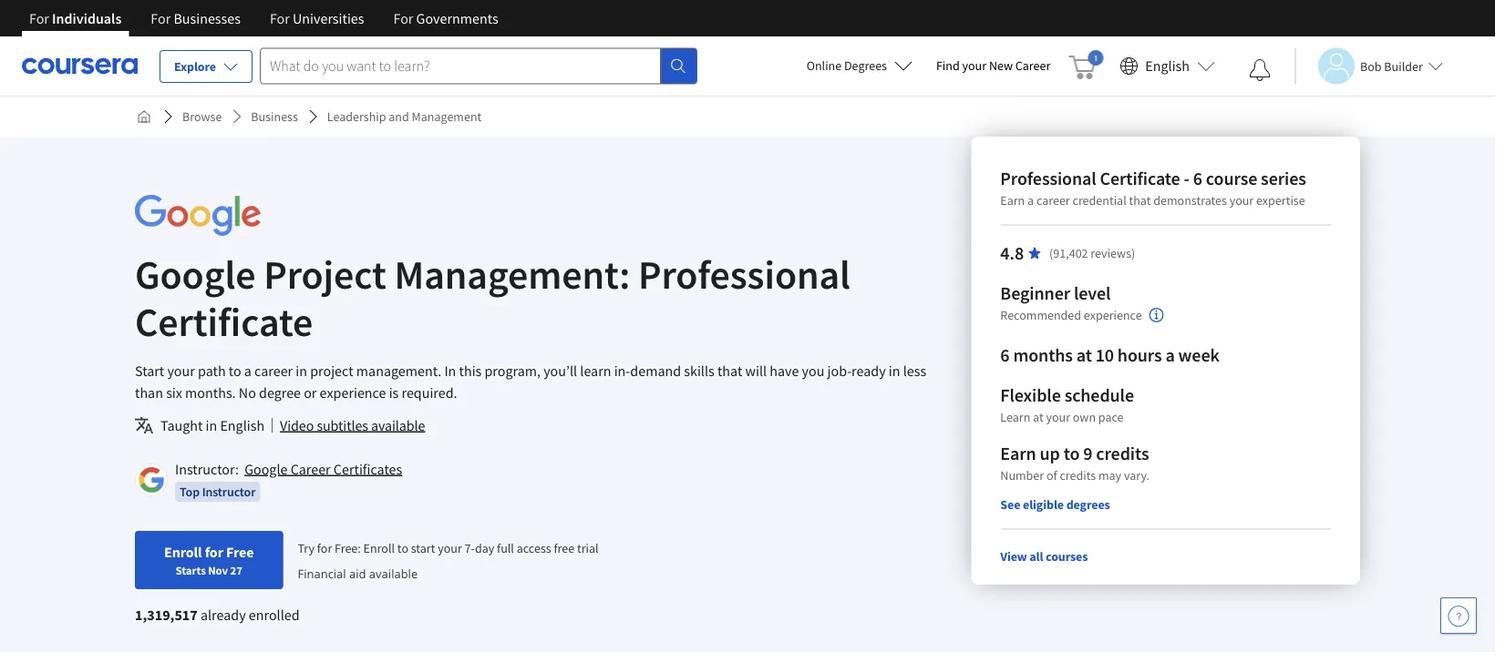 Task type: locate. For each thing, give the bounding box(es) containing it.
than
[[135, 384, 163, 402]]

coursera image
[[22, 51, 138, 80]]

1 horizontal spatial english
[[1145, 57, 1190, 75]]

1 horizontal spatial professional
[[1000, 167, 1096, 190]]

in
[[296, 362, 307, 380], [889, 362, 900, 380], [206, 417, 217, 435]]

english
[[1145, 57, 1190, 75], [220, 417, 265, 435]]

professional
[[1000, 167, 1096, 190], [638, 249, 851, 300]]

financial
[[298, 566, 346, 582]]

0 vertical spatial professional
[[1000, 167, 1096, 190]]

a up no
[[244, 362, 252, 380]]

0 vertical spatial at
[[1077, 344, 1092, 367]]

0 vertical spatial that
[[1129, 192, 1151, 209]]

0 horizontal spatial english
[[220, 417, 265, 435]]

project
[[264, 249, 386, 300]]

2 for from the left
[[151, 9, 171, 27]]

for
[[29, 9, 49, 27], [151, 9, 171, 27], [270, 9, 290, 27], [393, 9, 413, 27]]

0 horizontal spatial experience
[[320, 384, 386, 402]]

2 horizontal spatial a
[[1166, 344, 1175, 367]]

for
[[317, 540, 332, 557], [205, 543, 223, 562]]

0 horizontal spatial certificate
[[135, 296, 313, 347]]

at
[[1077, 344, 1092, 367], [1033, 409, 1044, 426]]

start your path to a career in project management. in this program, you'll learn in-demand skills that will have you job-ready in less than six months. no degree or experience is required.
[[135, 362, 926, 402]]

business
[[251, 108, 298, 125]]

1 horizontal spatial 6
[[1193, 167, 1203, 190]]

2 vertical spatial to
[[397, 540, 408, 557]]

earn up to 9 credits
[[1000, 443, 1149, 465]]

0 horizontal spatial for
[[205, 543, 223, 562]]

1 horizontal spatial that
[[1129, 192, 1151, 209]]

individuals
[[52, 9, 122, 27]]

you'll
[[544, 362, 577, 380]]

0 horizontal spatial that
[[717, 362, 742, 380]]

1 horizontal spatial experience
[[1084, 308, 1142, 324]]

1 vertical spatial professional
[[638, 249, 851, 300]]

certificate up path
[[135, 296, 313, 347]]

0 horizontal spatial career
[[291, 460, 331, 479]]

1 vertical spatial certificate
[[135, 296, 313, 347]]

course
[[1206, 167, 1257, 190]]

day
[[475, 540, 494, 557]]

that left will
[[717, 362, 742, 380]]

certificate up credential
[[1100, 167, 1180, 190]]

to right path
[[229, 362, 241, 380]]

0 horizontal spatial at
[[1033, 409, 1044, 426]]

certificate inside the google project management: professional certificate
[[135, 296, 313, 347]]

6
[[1193, 167, 1203, 190], [1000, 344, 1010, 367]]

for right try
[[317, 540, 332, 557]]

to inside try for free: enroll to start your 7-day full access free trial financial aid available
[[397, 540, 408, 557]]

will
[[745, 362, 767, 380]]

6 months at 10 hours a week
[[1000, 344, 1220, 367]]

your down course
[[1230, 192, 1254, 209]]

experience down project on the left of page
[[320, 384, 386, 402]]

to left the 9
[[1064, 443, 1080, 465]]

project
[[310, 362, 353, 380]]

that right credential
[[1129, 192, 1151, 209]]

at left 10
[[1077, 344, 1092, 367]]

your inside professional certificate - 6 course series earn a career credential that demonstrates your expertise
[[1230, 192, 1254, 209]]

1 horizontal spatial certificate
[[1100, 167, 1180, 190]]

None search field
[[260, 48, 697, 84]]

6 right -
[[1193, 167, 1203, 190]]

to inside the start your path to a career in project management. in this program, you'll learn in-demand skills that will have you job-ready in less than six months. no degree or experience is required.
[[229, 362, 241, 380]]

1 horizontal spatial at
[[1077, 344, 1092, 367]]

experience
[[1084, 308, 1142, 324], [320, 384, 386, 402]]

path
[[198, 362, 226, 380]]

free
[[226, 543, 254, 562]]

0 vertical spatial english
[[1145, 57, 1190, 75]]

free
[[554, 540, 575, 557]]

for for businesses
[[151, 9, 171, 27]]

professional inside professional certificate - 6 course series earn a career credential that demonstrates your expertise
[[1000, 167, 1096, 190]]

1 vertical spatial earn
[[1000, 443, 1036, 465]]

0 horizontal spatial a
[[244, 362, 252, 380]]

to left start
[[397, 540, 408, 557]]

financial aid available button
[[298, 566, 418, 582]]

google inside instructor: google career certificates top instructor
[[244, 460, 288, 479]]

0 horizontal spatial career
[[254, 362, 293, 380]]

expertise
[[1256, 192, 1305, 209]]

2 horizontal spatial in
[[889, 362, 900, 380]]

full
[[497, 540, 514, 557]]

that inside the start your path to a career in project management. in this program, you'll learn in-demand skills that will have you job-ready in less than six months. no degree or experience is required.
[[717, 362, 742, 380]]

for inside try for free: enroll to start your 7-day full access free trial financial aid available
[[317, 540, 332, 557]]

see
[[1000, 497, 1021, 513]]

career
[[1015, 57, 1051, 74], [291, 460, 331, 479]]

career
[[1037, 192, 1070, 209], [254, 362, 293, 380]]

google up instructor
[[244, 460, 288, 479]]

video
[[280, 417, 314, 435]]

number
[[1000, 468, 1044, 484]]

instructor
[[202, 484, 256, 501]]

enroll
[[363, 540, 395, 557], [164, 543, 202, 562]]

starts
[[176, 563, 206, 578]]

1 vertical spatial 6
[[1000, 344, 1010, 367]]

1 vertical spatial that
[[717, 362, 742, 380]]

reviews)
[[1091, 245, 1135, 262]]

1 horizontal spatial to
[[397, 540, 408, 557]]

degree
[[259, 384, 301, 402]]

0 vertical spatial career
[[1015, 57, 1051, 74]]

enroll up starts
[[164, 543, 202, 562]]

level
[[1074, 282, 1111, 305]]

available down the is
[[371, 417, 425, 435]]

3 for from the left
[[270, 9, 290, 27]]

a inside the start your path to a career in project management. in this program, you'll learn in-demand skills that will have you job-ready in less than six months. no degree or experience is required.
[[244, 362, 252, 380]]

What do you want to learn? text field
[[260, 48, 661, 84]]

certificate
[[1100, 167, 1180, 190], [135, 296, 313, 347]]

in right taught
[[206, 417, 217, 435]]

for inside enroll for free starts nov 27
[[205, 543, 223, 562]]

a left credential
[[1028, 192, 1034, 209]]

0 horizontal spatial professional
[[638, 249, 851, 300]]

english right shopping cart: 1 item "icon"
[[1145, 57, 1190, 75]]

0 horizontal spatial enroll
[[164, 543, 202, 562]]

series
[[1261, 167, 1306, 190]]

at inside flexible schedule learn at your own pace
[[1033, 409, 1044, 426]]

in up "or"
[[296, 362, 307, 380]]

1 vertical spatial available
[[369, 566, 418, 582]]

career right new on the right of the page
[[1015, 57, 1051, 74]]

leadership and management link
[[320, 100, 489, 133]]

google inside the google project management: professional certificate
[[135, 249, 256, 300]]

0 vertical spatial career
[[1037, 192, 1070, 209]]

taught
[[160, 417, 203, 435]]

at right learn
[[1033, 409, 1044, 426]]

earn up the number
[[1000, 443, 1036, 465]]

1 vertical spatial experience
[[320, 384, 386, 402]]

enroll for free starts nov 27
[[164, 543, 254, 578]]

new
[[989, 57, 1013, 74]]

available right aid
[[369, 566, 418, 582]]

for for governments
[[393, 9, 413, 27]]

1 horizontal spatial enroll
[[363, 540, 395, 557]]

bob
[[1360, 58, 1382, 74]]

4 for from the left
[[393, 9, 413, 27]]

0 vertical spatial 6
[[1193, 167, 1203, 190]]

for left governments
[[393, 9, 413, 27]]

your up the six
[[167, 362, 195, 380]]

view
[[1000, 549, 1027, 565]]

credits down the earn up to 9 credits
[[1060, 468, 1096, 484]]

1 vertical spatial career
[[254, 362, 293, 380]]

your left own
[[1046, 409, 1070, 426]]

find
[[936, 57, 960, 74]]

available
[[371, 417, 425, 435], [369, 566, 418, 582]]

1 horizontal spatial a
[[1028, 192, 1034, 209]]

1 horizontal spatial career
[[1037, 192, 1070, 209]]

management.
[[356, 362, 441, 380]]

professional certificate - 6 course series earn a career credential that demonstrates your expertise
[[1000, 167, 1306, 209]]

0 vertical spatial certificate
[[1100, 167, 1180, 190]]

try for free: enroll to start your 7-day full access free trial financial aid available
[[298, 540, 599, 582]]

0 vertical spatial google
[[135, 249, 256, 300]]

in left less
[[889, 362, 900, 380]]

6 left months on the bottom of the page
[[1000, 344, 1010, 367]]

no
[[239, 384, 256, 402]]

1 earn from the top
[[1000, 192, 1025, 209]]

beginner
[[1000, 282, 1070, 305]]

1 vertical spatial at
[[1033, 409, 1044, 426]]

0 vertical spatial earn
[[1000, 192, 1025, 209]]

view all courses
[[1000, 549, 1088, 565]]

career inside professional certificate - 6 course series earn a career credential that demonstrates your expertise
[[1037, 192, 1070, 209]]

0 vertical spatial available
[[371, 417, 425, 435]]

for left individuals
[[29, 9, 49, 27]]

enroll inside enroll for free starts nov 27
[[164, 543, 202, 562]]

1 for from the left
[[29, 9, 49, 27]]

1 horizontal spatial for
[[317, 540, 332, 557]]

1 vertical spatial career
[[291, 460, 331, 479]]

google down 'google' image
[[135, 249, 256, 300]]

for left universities
[[270, 9, 290, 27]]

browse
[[182, 108, 222, 125]]

and
[[389, 108, 409, 125]]

enroll inside try for free: enroll to start your 7-day full access free trial financial aid available
[[363, 540, 395, 557]]

enroll right free:
[[363, 540, 395, 557]]

career up degree
[[254, 362, 293, 380]]

businesses
[[174, 9, 241, 27]]

0 horizontal spatial to
[[229, 362, 241, 380]]

experience down level
[[1084, 308, 1142, 324]]

career left credential
[[1037, 192, 1070, 209]]

for for universities
[[270, 9, 290, 27]]

credits up may
[[1096, 443, 1149, 465]]

leadership and management
[[327, 108, 482, 125]]

demonstrates
[[1154, 192, 1227, 209]]

hours
[[1118, 344, 1162, 367]]

your inside flexible schedule learn at your own pace
[[1046, 409, 1070, 426]]

1,319,517 already enrolled
[[135, 606, 300, 625]]

your left 7-
[[438, 540, 462, 557]]

english down no
[[220, 417, 265, 435]]

earn up 4.8
[[1000, 192, 1025, 209]]

for left 'businesses'
[[151, 9, 171, 27]]

for up nov
[[205, 543, 223, 562]]

1 vertical spatial google
[[244, 460, 288, 479]]

career down video
[[291, 460, 331, 479]]

2 horizontal spatial to
[[1064, 443, 1080, 465]]

vary.
[[1124, 468, 1150, 484]]

0 vertical spatial to
[[229, 362, 241, 380]]

a left week
[[1166, 344, 1175, 367]]

degrees
[[844, 57, 887, 74]]

10
[[1096, 344, 1114, 367]]



Task type: vqa. For each thing, say whether or not it's contained in the screenshot.
Online on the right top
yes



Task type: describe. For each thing, give the bounding box(es) containing it.
learn
[[580, 362, 611, 380]]

pace
[[1099, 409, 1124, 426]]

find your new career
[[936, 57, 1051, 74]]

access
[[517, 540, 551, 557]]

management
[[412, 108, 482, 125]]

for universities
[[270, 9, 364, 27]]

your inside the start your path to a career in project management. in this program, you'll learn in-demand skills that will have you job-ready in less than six months. no degree or experience is required.
[[167, 362, 195, 380]]

week
[[1179, 344, 1220, 367]]

enrolled
[[249, 606, 300, 625]]

flexible schedule learn at your own pace
[[1000, 384, 1134, 426]]

instructor:
[[175, 460, 239, 479]]

english inside button
[[1145, 57, 1190, 75]]

for governments
[[393, 9, 498, 27]]

months.
[[185, 384, 236, 402]]

up
[[1040, 443, 1060, 465]]

you
[[802, 362, 825, 380]]

google career certificates link
[[244, 460, 402, 479]]

six
[[166, 384, 182, 402]]

builder
[[1384, 58, 1423, 74]]

video subtitles available
[[280, 417, 425, 435]]

2 earn from the top
[[1000, 443, 1036, 465]]

for for try
[[317, 540, 332, 557]]

(91,402
[[1049, 245, 1088, 262]]

number of credits may vary.
[[1000, 468, 1150, 484]]

0 vertical spatial experience
[[1084, 308, 1142, 324]]

nov
[[208, 563, 228, 578]]

beginner level
[[1000, 282, 1111, 305]]

online
[[807, 57, 842, 74]]

6 inside professional certificate - 6 course series earn a career credential that demonstrates your expertise
[[1193, 167, 1203, 190]]

flexible
[[1000, 384, 1061, 407]]

in-
[[614, 362, 630, 380]]

earn inside professional certificate - 6 course series earn a career credential that demonstrates your expertise
[[1000, 192, 1025, 209]]

skills
[[684, 362, 715, 380]]

management:
[[394, 249, 630, 300]]

free:
[[335, 540, 361, 557]]

1 vertical spatial english
[[220, 417, 265, 435]]

bob builder
[[1360, 58, 1423, 74]]

try
[[298, 540, 315, 557]]

certificate inside professional certificate - 6 course series earn a career credential that demonstrates your expertise
[[1100, 167, 1180, 190]]

have
[[770, 362, 799, 380]]

taught in english
[[160, 417, 265, 435]]

video subtitles available button
[[280, 415, 425, 437]]

is
[[389, 384, 399, 402]]

information about difficulty level pre-requisites. image
[[1149, 308, 1164, 323]]

career inside instructor: google career certificates top instructor
[[291, 460, 331, 479]]

may
[[1099, 468, 1122, 484]]

program,
[[485, 362, 541, 380]]

1 horizontal spatial in
[[296, 362, 307, 380]]

google image
[[135, 195, 261, 236]]

less
[[903, 362, 926, 380]]

certificates
[[334, 460, 402, 479]]

bob builder button
[[1295, 48, 1443, 84]]

available inside try for free: enroll to start your 7-day full access free trial financial aid available
[[369, 566, 418, 582]]

credential
[[1073, 192, 1127, 209]]

1 vertical spatial to
[[1064, 443, 1080, 465]]

your right the find on the right
[[962, 57, 987, 74]]

english button
[[1113, 36, 1223, 96]]

governments
[[416, 9, 498, 27]]

0 horizontal spatial in
[[206, 417, 217, 435]]

browse link
[[175, 100, 229, 133]]

this
[[459, 362, 482, 380]]

aid
[[349, 566, 366, 582]]

learn
[[1000, 409, 1031, 426]]

for for individuals
[[29, 9, 49, 27]]

courses
[[1046, 549, 1088, 565]]

1 horizontal spatial career
[[1015, 57, 1051, 74]]

27
[[230, 563, 242, 578]]

degrees
[[1066, 497, 1110, 513]]

home image
[[137, 109, 151, 124]]

help center image
[[1448, 605, 1470, 627]]

for individuals
[[29, 9, 122, 27]]

view all courses link
[[1000, 549, 1088, 565]]

career inside the start your path to a career in project management. in this program, you'll learn in-demand skills that will have you job-ready in less than six months. no degree or experience is required.
[[254, 362, 293, 380]]

own
[[1073, 409, 1096, 426]]

start
[[411, 540, 435, 557]]

google career certificates image
[[138, 467, 165, 494]]

0 horizontal spatial 6
[[1000, 344, 1010, 367]]

online degrees button
[[792, 46, 927, 86]]

explore
[[174, 58, 216, 75]]

business link
[[244, 100, 305, 133]]

for for enroll
[[205, 543, 223, 562]]

find your new career link
[[927, 55, 1060, 77]]

your inside try for free: enroll to start your 7-day full access free trial financial aid available
[[438, 540, 462, 557]]

google project management: professional certificate
[[135, 249, 851, 347]]

show notifications image
[[1249, 59, 1271, 81]]

see eligible degrees button
[[1000, 496, 1110, 514]]

for businesses
[[151, 9, 241, 27]]

available inside button
[[371, 417, 425, 435]]

shopping cart: 1 item image
[[1069, 50, 1103, 79]]

1,319,517
[[135, 606, 198, 625]]

months
[[1013, 344, 1073, 367]]

in
[[444, 362, 456, 380]]

online degrees
[[807, 57, 887, 74]]

banner navigation
[[15, 0, 513, 36]]

that inside professional certificate - 6 course series earn a career credential that demonstrates your expertise
[[1129, 192, 1151, 209]]

0 vertical spatial credits
[[1096, 443, 1149, 465]]

see eligible degrees
[[1000, 497, 1110, 513]]

universities
[[293, 9, 364, 27]]

demand
[[630, 362, 681, 380]]

professional inside the google project management: professional certificate
[[638, 249, 851, 300]]

top
[[180, 484, 200, 501]]

instructor: google career certificates top instructor
[[175, 460, 402, 501]]

-
[[1184, 167, 1190, 190]]

4.8
[[1000, 242, 1024, 265]]

all
[[1030, 549, 1043, 565]]

explore button
[[160, 50, 253, 83]]

a inside professional certificate - 6 course series earn a career credential that demonstrates your expertise
[[1028, 192, 1034, 209]]

1 vertical spatial credits
[[1060, 468, 1096, 484]]

experience inside the start your path to a career in project management. in this program, you'll learn in-demand skills that will have you job-ready in less than six months. no degree or experience is required.
[[320, 384, 386, 402]]



